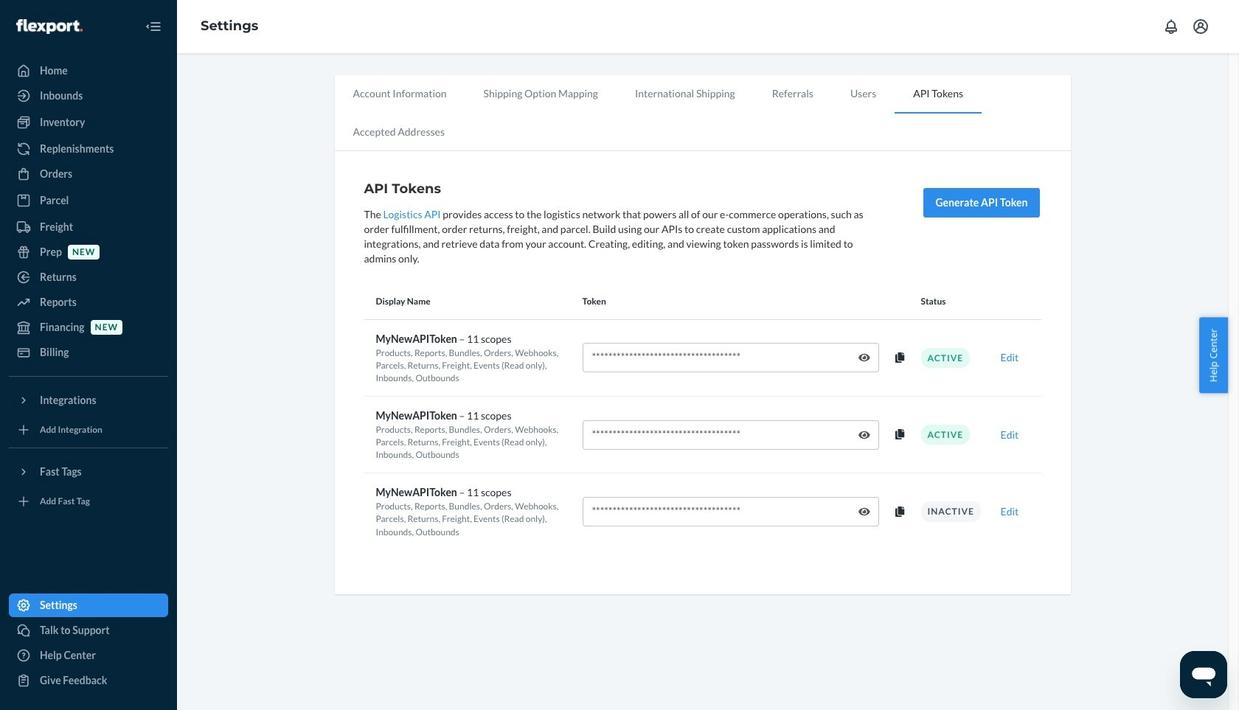 Task type: describe. For each thing, give the bounding box(es) containing it.
open notifications image
[[1163, 18, 1181, 35]]

flexport logo image
[[16, 19, 83, 34]]

1 eye image from the top
[[859, 353, 870, 363]]

eye image
[[859, 507, 870, 517]]

copy image
[[896, 353, 905, 363]]

copy image for second eye icon
[[896, 430, 905, 440]]

copy image for eye image
[[896, 507, 905, 517]]

open account menu image
[[1193, 18, 1210, 35]]



Task type: locate. For each thing, give the bounding box(es) containing it.
close navigation image
[[145, 18, 162, 35]]

tab list
[[335, 75, 1071, 151]]

tab
[[335, 75, 465, 112], [465, 75, 617, 112], [617, 75, 754, 112], [754, 75, 832, 112], [832, 75, 895, 112], [895, 75, 982, 114], [335, 114, 463, 151]]

2 copy image from the top
[[896, 507, 905, 517]]

eye image
[[859, 353, 870, 363], [859, 430, 870, 440]]

0 vertical spatial eye image
[[859, 353, 870, 363]]

1 vertical spatial copy image
[[896, 507, 905, 517]]

0 vertical spatial copy image
[[896, 430, 905, 440]]

1 copy image from the top
[[896, 430, 905, 440]]

1 vertical spatial eye image
[[859, 430, 870, 440]]

copy image
[[896, 430, 905, 440], [896, 507, 905, 517]]

2 eye image from the top
[[859, 430, 870, 440]]



Task type: vqa. For each thing, say whether or not it's contained in the screenshot.
bottom MEMBERSHIP
no



